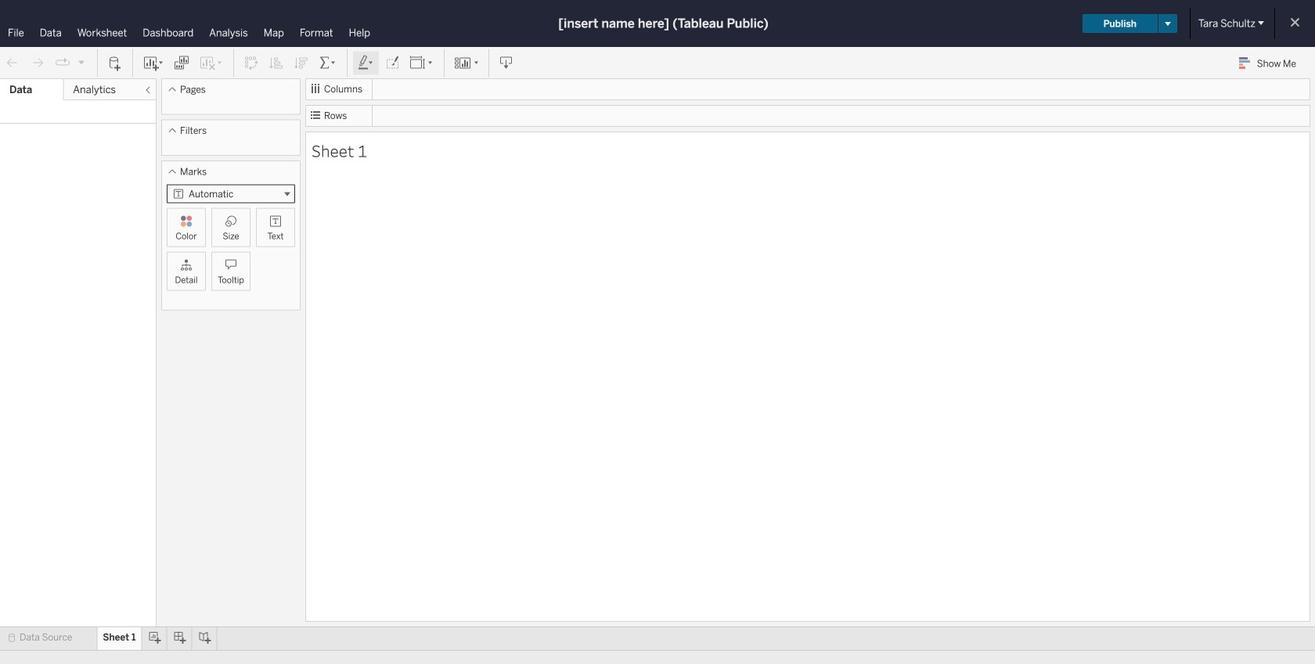 Task type: vqa. For each thing, say whether or not it's contained in the screenshot.
Your
no



Task type: describe. For each thing, give the bounding box(es) containing it.
collapse image
[[143, 85, 153, 95]]

sort ascending image
[[269, 55, 284, 71]]

download image
[[499, 55, 515, 71]]

duplicate image
[[174, 55, 190, 71]]

show/hide cards image
[[454, 55, 479, 71]]

new worksheet image
[[143, 55, 164, 71]]

sort descending image
[[294, 55, 309, 71]]

undo image
[[5, 55, 20, 71]]

format workbook image
[[385, 55, 400, 71]]

highlight image
[[357, 55, 375, 71]]

0 horizontal spatial replay animation image
[[55, 55, 70, 71]]



Task type: locate. For each thing, give the bounding box(es) containing it.
redo image
[[30, 55, 45, 71]]

replay animation image left new data source icon
[[77, 57, 86, 67]]

fit image
[[410, 55, 435, 71]]

new data source image
[[107, 55, 123, 71]]

1 horizontal spatial replay animation image
[[77, 57, 86, 67]]

swap rows and columns image
[[244, 55, 259, 71]]

replay animation image right "redo" image
[[55, 55, 70, 71]]

clear sheet image
[[199, 55, 224, 71]]

replay animation image
[[55, 55, 70, 71], [77, 57, 86, 67]]

totals image
[[319, 55, 338, 71]]



